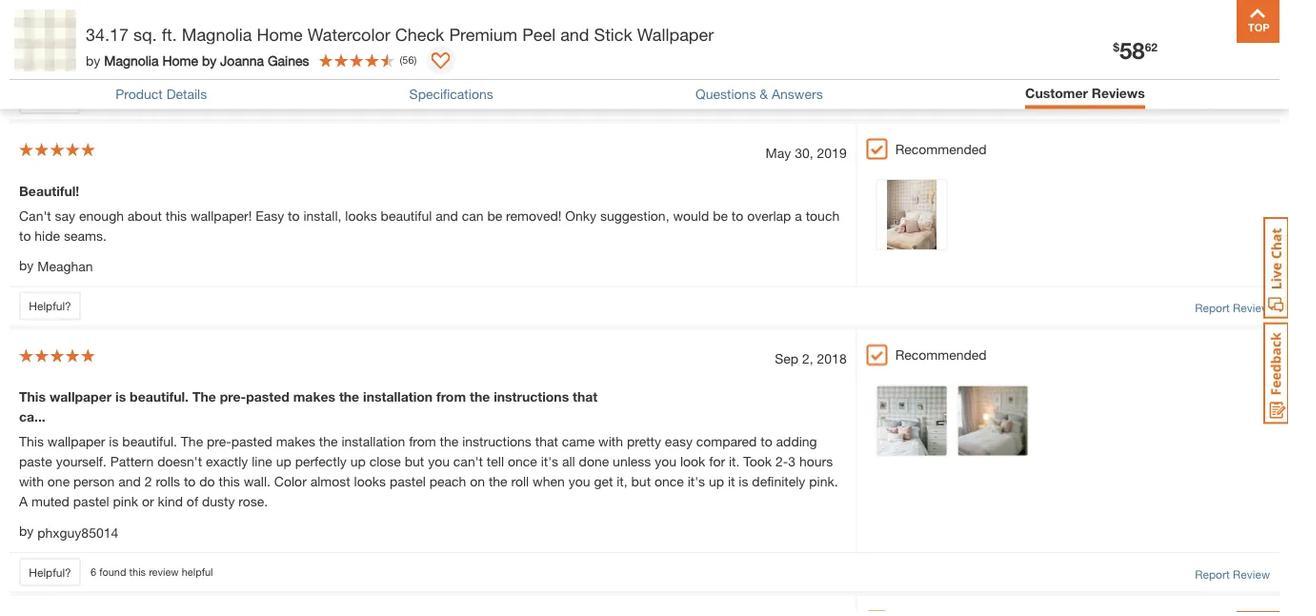 Task type: describe. For each thing, give the bounding box(es) containing it.
carroll button
[[37, 34, 76, 54]]

premium
[[449, 24, 518, 44]]

2 vertical spatial is
[[739, 474, 748, 490]]

1 vertical spatial from
[[409, 434, 436, 450]]

look
[[680, 454, 705, 470]]

dusty
[[202, 494, 235, 510]]

myself
[[715, 0, 754, 1]]

wallpaper!
[[191, 208, 252, 223]]

fast,
[[98, 0, 124, 1]]

2,
[[802, 351, 813, 367]]

2
[[145, 474, 152, 490]]

carroll
[[37, 36, 76, 51]]

1
[[91, 94, 96, 106]]

compared
[[696, 434, 757, 450]]

1 vertical spatial pasted
[[231, 434, 272, 450]]

1 vertical spatial pre-
[[207, 434, 231, 450]]

product
[[115, 86, 163, 102]]

and inside beautiful! can't say enough about this wallpaper! easy to install,  looks beautiful and can be removed! onky suggestion, would be to overlap a touch to hide seams.
[[436, 208, 458, 223]]

watercolor
[[308, 24, 390, 44]]

ft.
[[162, 24, 177, 44]]

almost
[[310, 474, 350, 490]]

2 horizontal spatial you
[[655, 454, 677, 470]]

questions
[[696, 86, 756, 102]]

0 vertical spatial pastel
[[390, 474, 426, 490]]

details
[[166, 86, 207, 102]]

ca...
[[19, 409, 45, 425]]

1 horizontal spatial magnolia
[[182, 24, 252, 44]]

2 vertical spatial but
[[631, 474, 651, 490]]

was
[[70, 0, 94, 1]]

product image image
[[14, 10, 76, 71]]

2018
[[817, 351, 847, 367]]

3
[[788, 454, 796, 470]]

by phxguy85014
[[19, 524, 118, 541]]

phxguy85014
[[37, 525, 118, 541]]

56
[[402, 54, 414, 66]]

muted
[[31, 494, 69, 510]]

answers
[[772, 86, 823, 102]]

it, inside delivery was fast, and arrived in great condition! i love my buffalo check wall paper... i'm 60 yrs. young & put it up by myself it's not perfect but nothing is... i truly enjoy it, thank you!
[[187, 5, 198, 21]]

or
[[142, 494, 154, 510]]

34.17
[[86, 24, 129, 44]]

tell
[[487, 454, 504, 470]]

this right the 1
[[129, 94, 146, 106]]

kind
[[158, 494, 183, 510]]

0 horizontal spatial you
[[428, 454, 450, 470]]

0 vertical spatial i
[[309, 0, 312, 1]]

pink.
[[809, 474, 838, 490]]

looks inside this wallpaper is beautiful. the pre-pasted makes the installation from the instructions that ca... this wallpaper is beautiful. the pre-pasted makes the installation from the instructions that came with pretty easy compared to adding paste yourself. pattern doesn't exactly line up perfectly up close but you can't tell once it's all done unless you look for it. took 2-3 hours with one person and 2 rolls to do this wall. color almost looks pastel peach on the roll when you get it, but once it's up it is definitely pink. a muted pastel pink or kind of dusty rose.
[[354, 474, 386, 490]]

by for by carroll
[[19, 34, 34, 50]]

perfect
[[802, 0, 844, 1]]

to left overlap at the top
[[732, 208, 744, 223]]

0 vertical spatial makes
[[293, 389, 335, 405]]

1 vertical spatial but
[[405, 454, 424, 470]]

helpful for by
[[182, 94, 213, 106]]

by left joanna
[[202, 52, 216, 68]]

easy
[[665, 434, 693, 450]]

report review button for 2018
[[1195, 566, 1270, 583]]

enjoy
[[152, 5, 184, 21]]

( 56 )
[[400, 54, 417, 66]]

joanna
[[220, 52, 264, 68]]

0 vertical spatial home
[[257, 24, 303, 44]]

to right easy
[[288, 208, 300, 223]]

thank
[[202, 5, 238, 21]]

60
[[547, 0, 562, 1]]

in
[[198, 0, 208, 1]]

peach
[[429, 474, 466, 490]]

0 horizontal spatial that
[[535, 434, 558, 450]]

review for 2019
[[1233, 301, 1270, 315]]

and inside this wallpaper is beautiful. the pre-pasted makes the installation from the instructions that ca... this wallpaper is beautiful. the pre-pasted makes the installation from the instructions that came with pretty easy compared to adding paste yourself. pattern doesn't exactly line up perfectly up close but you can't tell once it's all done unless you look for it. took 2-3 hours with one person and 2 rolls to do this wall. color almost looks pastel peach on the roll when you get it, but once it's up it is definitely pink. a muted pastel pink or kind of dusty rose.
[[118, 474, 141, 490]]

done
[[579, 454, 609, 470]]

would
[[673, 208, 709, 223]]

review for by
[[149, 94, 179, 106]]

up left close
[[350, 454, 366, 470]]

product details
[[115, 86, 207, 102]]

it inside this wallpaper is beautiful. the pre-pasted makes the installation from the instructions that ca... this wallpaper is beautiful. the pre-pasted makes the installation from the instructions that came with pretty easy compared to adding paste yourself. pattern doesn't exactly line up perfectly up close but you can't tell once it's all done unless you look for it. took 2-3 hours with one person and 2 rolls to do this wall. color almost looks pastel peach on the roll when you get it, but once it's up it is definitely pink. a muted pastel pink or kind of dusty rose.
[[728, 474, 735, 490]]

recommended for may 30, 2019
[[895, 141, 987, 157]]

2 helpful? button from the top
[[19, 558, 81, 587]]

beautiful
[[381, 208, 432, 223]]

get
[[594, 474, 613, 490]]

2 this from the top
[[19, 434, 44, 450]]

took
[[743, 454, 772, 470]]

young
[[591, 0, 628, 1]]

by magnolia home by joanna gaines
[[86, 52, 309, 68]]

top button
[[1237, 0, 1280, 43]]

customer
[[1025, 85, 1088, 101]]

but inside delivery was fast, and arrived in great condition! i love my buffalo check wall paper... i'm 60 yrs. young & put it up by myself it's not perfect but nothing is... i truly enjoy it, thank you!
[[19, 5, 39, 21]]

$
[[1113, 41, 1120, 54]]

gaines
[[268, 52, 309, 68]]

it's
[[757, 0, 775, 1]]

pink
[[113, 494, 138, 510]]

it, inside this wallpaper is beautiful. the pre-pasted makes the installation from the instructions that ca... this wallpaper is beautiful. the pre-pasted makes the installation from the instructions that came with pretty easy compared to adding paste yourself. pattern doesn't exactly line up perfectly up close but you can't tell once it's all done unless you look for it. took 2-3 hours with one person and 2 rolls to do this wall. color almost looks pastel peach on the roll when you get it, but once it's up it is definitely pink. a muted pastel pink or kind of dusty rose.
[[617, 474, 628, 490]]

0 vertical spatial pre-
[[220, 389, 246, 405]]

may
[[766, 145, 791, 161]]

person
[[73, 474, 115, 490]]

nothing
[[42, 5, 87, 21]]

6 found this review helpful
[[91, 566, 213, 578]]

on
[[470, 474, 485, 490]]

sep 2, 2018
[[775, 351, 847, 367]]

0 horizontal spatial pastel
[[73, 494, 109, 510]]

1 this from the top
[[19, 389, 46, 405]]

adding
[[776, 434, 817, 450]]

may 30, 2019
[[766, 145, 847, 161]]

peel
[[522, 24, 556, 44]]

delivery
[[19, 0, 66, 1]]

review for 2018
[[1233, 568, 1270, 581]]

0 vertical spatial once
[[508, 454, 537, 470]]

1 report review button from the top
[[1195, 93, 1270, 111]]

30,
[[795, 145, 813, 161]]

1 horizontal spatial it's
[[688, 474, 705, 490]]

one
[[47, 474, 70, 490]]

helpful? for 2nd helpful? 'button'
[[29, 566, 71, 579]]

up inside delivery was fast, and arrived in great condition! i love my buffalo check wall paper... i'm 60 yrs. young & put it up by myself it's not perfect but nothing is... i truly enjoy it, thank you!
[[678, 0, 693, 1]]

customer reviews
[[1025, 85, 1145, 101]]

put
[[643, 0, 663, 1]]

1 vertical spatial once
[[655, 474, 684, 490]]

all
[[562, 454, 575, 470]]

1 horizontal spatial with
[[598, 434, 623, 450]]

my
[[344, 0, 362, 1]]

1 horizontal spatial you
[[569, 474, 590, 490]]

when
[[533, 474, 565, 490]]

you!
[[242, 5, 267, 21]]

report for sep 2, 2018
[[1195, 568, 1230, 581]]

meaghan
[[37, 259, 93, 274]]

)
[[414, 54, 417, 66]]



Task type: locate. For each thing, give the bounding box(es) containing it.
2 helpful? from the top
[[29, 566, 71, 579]]

1 helpful? button from the top
[[19, 292, 81, 321]]

2 report review button from the top
[[1195, 300, 1270, 317]]

found right the 1
[[99, 94, 126, 106]]

home down ft.
[[162, 52, 198, 68]]

up
[[678, 0, 693, 1], [276, 454, 291, 470], [350, 454, 366, 470], [709, 474, 724, 490]]

makes
[[293, 389, 335, 405], [276, 434, 315, 450]]

rose.
[[239, 494, 268, 510]]

wall.
[[244, 474, 271, 490]]

it down it.
[[728, 474, 735, 490]]

0 horizontal spatial it
[[667, 0, 674, 1]]

rolls
[[156, 474, 180, 490]]

&
[[631, 0, 640, 1], [760, 86, 768, 102]]

but right close
[[405, 454, 424, 470]]

2 vertical spatial report review button
[[1195, 566, 1270, 583]]

1 report review from the top
[[1195, 95, 1270, 109]]

1 horizontal spatial be
[[713, 208, 728, 223]]

instructions up came
[[494, 389, 569, 405]]

it's
[[541, 454, 558, 470], [688, 474, 705, 490]]

from
[[436, 389, 466, 405], [409, 434, 436, 450]]

home up gaines at the top
[[257, 24, 303, 44]]

0 vertical spatial it,
[[187, 5, 198, 21]]

1 vertical spatial it's
[[688, 474, 705, 490]]

report review for sep 2, 2018
[[1195, 568, 1270, 581]]

by down a on the bottom of page
[[19, 524, 34, 539]]

pastel
[[390, 474, 426, 490], [73, 494, 109, 510]]

by inside "by carroll"
[[19, 34, 34, 50]]

came
[[562, 434, 595, 450]]

62
[[1145, 41, 1158, 54]]

1 vertical spatial i
[[115, 5, 119, 21]]

report review button
[[1195, 93, 1270, 111], [1195, 300, 1270, 317], [1195, 566, 1270, 583]]

found right 6
[[99, 566, 126, 578]]

0 vertical spatial wallpaper
[[49, 389, 112, 405]]

instructions up 'tell'
[[462, 434, 532, 450]]

you down easy
[[655, 454, 677, 470]]

it inside delivery was fast, and arrived in great condition! i love my buffalo check wall paper... i'm 60 yrs. young & put it up by myself it's not perfect but nothing is... i truly enjoy it, thank you!
[[667, 0, 674, 1]]

that
[[573, 389, 598, 405], [535, 434, 558, 450]]

and left 2
[[118, 474, 141, 490]]

1 vertical spatial this
[[19, 434, 44, 450]]

helpful down of
[[182, 566, 213, 578]]

2 recommended from the top
[[895, 347, 987, 363]]

1 horizontal spatial &
[[760, 86, 768, 102]]

3 report review button from the top
[[1195, 566, 1270, 583]]

0 vertical spatial instructions
[[494, 389, 569, 405]]

recommended for sep 2, 2018
[[895, 347, 987, 363]]

1 vertical spatial it
[[728, 474, 735, 490]]

seams.
[[64, 228, 107, 243]]

home
[[257, 24, 303, 44], [162, 52, 198, 68]]

feedback link image
[[1263, 322, 1289, 425]]

it, right get
[[617, 474, 628, 490]]

review
[[1233, 95, 1270, 109], [1233, 301, 1270, 315], [1233, 568, 1270, 581]]

questions & answers button
[[696, 86, 823, 102], [696, 86, 823, 102]]

0 vertical spatial recommended
[[895, 141, 987, 157]]

review right 6
[[149, 566, 179, 578]]

by left myself
[[697, 0, 711, 1]]

1 vertical spatial &
[[760, 86, 768, 102]]

helpful? button
[[19, 292, 81, 321], [19, 558, 81, 587]]

once down look
[[655, 474, 684, 490]]

arrived
[[153, 0, 194, 1]]

found for by
[[99, 94, 126, 106]]

1 horizontal spatial it
[[728, 474, 735, 490]]

1 be from the left
[[487, 208, 502, 223]]

that left came
[[535, 434, 558, 450]]

1 vertical spatial helpful? button
[[19, 558, 81, 587]]

0 horizontal spatial &
[[631, 0, 640, 1]]

unless
[[613, 454, 651, 470]]

and inside delivery was fast, and arrived in great condition! i love my buffalo check wall paper... i'm 60 yrs. young & put it up by myself it's not perfect but nothing is... i truly enjoy it, thank you!
[[127, 0, 150, 1]]

but down unless
[[631, 474, 651, 490]]

0 vertical spatial helpful? button
[[19, 292, 81, 321]]

2 report from the top
[[1195, 301, 1230, 315]]

with down paste at the bottom left
[[19, 474, 44, 490]]

0 vertical spatial report review
[[1195, 95, 1270, 109]]

3 report review from the top
[[1195, 568, 1270, 581]]

2 found from the top
[[99, 566, 126, 578]]

i left love
[[309, 0, 312, 1]]

the up exactly
[[192, 389, 216, 405]]

0 vertical spatial it's
[[541, 454, 558, 470]]

it, down in
[[187, 5, 198, 21]]

it's down look
[[688, 474, 705, 490]]

this inside this wallpaper is beautiful. the pre-pasted makes the installation from the instructions that ca... this wallpaper is beautiful. the pre-pasted makes the installation from the instructions that came with pretty easy compared to adding paste yourself. pattern doesn't exactly line up perfectly up close but you can't tell once it's all done unless you look for it. took 2-3 hours with one person and 2 rolls to do this wall. color almost looks pastel peach on the roll when you get it, but once it's up it is definitely pink. a muted pastel pink or kind of dusty rose.
[[219, 474, 240, 490]]

2 be from the left
[[713, 208, 728, 223]]

can't
[[453, 454, 483, 470]]

by inside by meaghan
[[19, 257, 34, 273]]

up up color
[[276, 454, 291, 470]]

0 vertical spatial found
[[99, 94, 126, 106]]

to left do
[[184, 474, 196, 490]]

removed!
[[506, 208, 562, 223]]

0 vertical spatial this
[[19, 389, 46, 405]]

be
[[487, 208, 502, 223], [713, 208, 728, 223]]

1 vertical spatial with
[[19, 474, 44, 490]]

0 horizontal spatial home
[[162, 52, 198, 68]]

this inside beautiful! can't say enough about this wallpaper! easy to install,  looks beautiful and can be removed! onky suggestion, would be to overlap a touch to hide seams.
[[166, 208, 187, 223]]

this right about
[[166, 208, 187, 223]]

definitely
[[752, 474, 806, 490]]

1 vertical spatial report review button
[[1195, 300, 1270, 317]]

1 recommended from the top
[[895, 141, 987, 157]]

you
[[428, 454, 450, 470], [655, 454, 677, 470], [569, 474, 590, 490]]

specifications
[[409, 86, 493, 102]]

once
[[508, 454, 537, 470], [655, 474, 684, 490]]

0 horizontal spatial i
[[115, 5, 119, 21]]

this right 6
[[129, 566, 146, 578]]

0 vertical spatial pasted
[[246, 389, 289, 405]]

2 vertical spatial report review
[[1195, 568, 1270, 581]]

display image
[[431, 52, 450, 71]]

i'm
[[525, 0, 543, 1]]

0 vertical spatial it
[[667, 0, 674, 1]]

1 vertical spatial makes
[[276, 434, 315, 450]]

up down for
[[709, 474, 724, 490]]

close
[[369, 454, 401, 470]]

report review button for 2019
[[1195, 300, 1270, 317]]

0 vertical spatial &
[[631, 0, 640, 1]]

& left put
[[631, 0, 640, 1]]

6
[[91, 566, 96, 578]]

& inside delivery was fast, and arrived in great condition! i love my buffalo check wall paper... i'm 60 yrs. young & put it up by myself it's not perfect but nothing is... i truly enjoy it, thank you!
[[631, 0, 640, 1]]

by left carroll
[[19, 34, 34, 50]]

you up peach
[[428, 454, 450, 470]]

beautiful!
[[19, 183, 79, 199]]

buffalo
[[366, 0, 406, 1]]

you down all
[[569, 474, 590, 490]]

2 vertical spatial report
[[1195, 568, 1230, 581]]

helpful? left 6
[[29, 566, 71, 579]]

1 vertical spatial report review
[[1195, 301, 1270, 315]]

0 vertical spatial report
[[1195, 95, 1230, 109]]

1 vertical spatial instructions
[[462, 434, 532, 450]]

1 vertical spatial looks
[[354, 474, 386, 490]]

1 vertical spatial recommended
[[895, 347, 987, 363]]

0 horizontal spatial be
[[487, 208, 502, 223]]

pasted
[[246, 389, 289, 405], [231, 434, 272, 450]]

be right can
[[487, 208, 502, 223]]

2 report review from the top
[[1195, 301, 1270, 315]]

color
[[274, 474, 307, 490]]

review for this wallpaper is beautiful. the pre-pasted makes the installation from the instructions that ca...
[[149, 566, 179, 578]]

line
[[252, 454, 272, 470]]

up right put
[[678, 0, 693, 1]]

looks down close
[[354, 474, 386, 490]]

0 vertical spatial that
[[573, 389, 598, 405]]

roll
[[511, 474, 529, 490]]

report for may 30, 2019
[[1195, 301, 1230, 315]]

$ 58 62
[[1113, 36, 1158, 63]]

sep
[[775, 351, 799, 367]]

1 horizontal spatial but
[[405, 454, 424, 470]]

1 horizontal spatial it,
[[617, 474, 628, 490]]

helpful? button down by meaghan
[[19, 292, 81, 321]]

check
[[410, 0, 446, 1]]

it's left all
[[541, 454, 558, 470]]

it,
[[187, 5, 198, 21], [617, 474, 628, 490]]

review down by magnolia home by joanna gaines
[[149, 94, 179, 106]]

can
[[462, 208, 484, 223]]

and left can
[[436, 208, 458, 223]]

install,
[[303, 208, 341, 223]]

a
[[795, 208, 802, 223]]

questions & answers
[[696, 86, 823, 102]]

hide
[[35, 228, 60, 243]]

the up doesn't
[[181, 434, 203, 450]]

beautiful! can't say enough about this wallpaper! easy to install,  looks beautiful and can be removed! onky suggestion, would be to overlap a touch to hide seams.
[[19, 183, 840, 243]]

1 vertical spatial review
[[149, 566, 179, 578]]

enough
[[79, 208, 124, 223]]

1 horizontal spatial once
[[655, 474, 684, 490]]

2 vertical spatial review
[[1233, 568, 1270, 581]]

by for by phxguy85014
[[19, 524, 34, 539]]

helpful? button left 6
[[19, 558, 81, 587]]

this wallpaper is beautiful. the pre-pasted makes the installation from the instructions that ca... this wallpaper is beautiful. the pre-pasted makes the installation from the instructions that came with pretty easy compared to adding paste yourself. pattern doesn't exactly line up perfectly up close but you can't tell once it's all done unless you look for it. took 2-3 hours with one person and 2 rolls to do this wall. color almost looks pastel peach on the roll when you get it, but once it's up it is definitely pink. a muted pastel pink or kind of dusty rose.
[[19, 389, 838, 510]]

truly
[[122, 5, 148, 21]]

0 vertical spatial the
[[192, 389, 216, 405]]

phxguy85014 button
[[37, 523, 118, 543]]

condition!
[[246, 0, 305, 1]]

from up peach
[[409, 434, 436, 450]]

to left the hide
[[19, 228, 31, 243]]

pastel down close
[[390, 474, 426, 490]]

0 vertical spatial helpful
[[182, 94, 213, 106]]

1 vertical spatial beautiful.
[[122, 434, 177, 450]]

helpful? for first helpful? 'button'
[[29, 300, 71, 313]]

it right put
[[667, 0, 674, 1]]

1 helpful? from the top
[[29, 300, 71, 313]]

wallpaper
[[637, 24, 714, 44]]

2 horizontal spatial but
[[631, 474, 651, 490]]

1 found this review helpful
[[91, 94, 213, 106]]

of
[[187, 494, 198, 510]]

magnolia down thank
[[182, 24, 252, 44]]

1 vertical spatial helpful?
[[29, 566, 71, 579]]

beautiful. up pattern
[[122, 434, 177, 450]]

2 review from the top
[[1233, 301, 1270, 315]]

1 vertical spatial installation
[[342, 434, 405, 450]]

onky
[[565, 208, 597, 223]]

0 vertical spatial magnolia
[[182, 24, 252, 44]]

0 vertical spatial review
[[149, 94, 179, 106]]

doesn't
[[157, 454, 202, 470]]

by inside delivery was fast, and arrived in great condition! i love my buffalo check wall paper... i'm 60 yrs. young & put it up by myself it's not perfect but nothing is... i truly enjoy it, thank you!
[[697, 0, 711, 1]]

3 report from the top
[[1195, 568, 1230, 581]]

this up ca...
[[19, 389, 46, 405]]

it.
[[729, 454, 740, 470]]

pre-
[[220, 389, 246, 405], [207, 434, 231, 450]]

1 vertical spatial pastel
[[73, 494, 109, 510]]

1 vertical spatial helpful
[[182, 566, 213, 578]]

1 vertical spatial home
[[162, 52, 198, 68]]

0 vertical spatial is
[[115, 389, 126, 405]]

1 horizontal spatial that
[[573, 389, 598, 405]]

by for by magnolia home by joanna gaines
[[86, 52, 100, 68]]

by down "34.17"
[[86, 52, 100, 68]]

1 report from the top
[[1195, 95, 1230, 109]]

helpful? down by meaghan
[[29, 300, 71, 313]]

0 vertical spatial from
[[436, 389, 466, 405]]

helpful for this wallpaper is beautiful. the pre-pasted makes the installation from the instructions that ca...
[[182, 566, 213, 578]]

once up the roll
[[508, 454, 537, 470]]

0 horizontal spatial with
[[19, 474, 44, 490]]

2 helpful from the top
[[182, 566, 213, 578]]

paper...
[[477, 0, 521, 1]]

pastel down person
[[73, 494, 109, 510]]

easy
[[256, 208, 284, 223]]

specifications button
[[409, 86, 493, 102], [409, 86, 493, 102]]

& left answers
[[760, 86, 768, 102]]

0 horizontal spatial but
[[19, 5, 39, 21]]

beautiful. up doesn't
[[130, 389, 189, 405]]

0 vertical spatial helpful?
[[29, 300, 71, 313]]

stick
[[594, 24, 633, 44]]

3 review from the top
[[1233, 568, 1270, 581]]

1 horizontal spatial home
[[257, 24, 303, 44]]

live chat image
[[1263, 217, 1289, 319]]

1 vertical spatial magnolia
[[104, 52, 159, 68]]

this down exactly
[[219, 474, 240, 490]]

helpful down by magnolia home by joanna gaines
[[182, 94, 213, 106]]

to
[[288, 208, 300, 223], [732, 208, 744, 223], [19, 228, 31, 243], [761, 434, 772, 450], [184, 474, 196, 490]]

love
[[316, 0, 340, 1]]

with up done
[[598, 434, 623, 450]]

1 vertical spatial review
[[1233, 301, 1270, 315]]

1 review from the top
[[149, 94, 179, 106]]

and down yrs.
[[560, 24, 589, 44]]

0 horizontal spatial magnolia
[[104, 52, 159, 68]]

from up can't
[[436, 389, 466, 405]]

2019
[[817, 145, 847, 161]]

pretty
[[627, 434, 661, 450]]

by inside by phxguy85014
[[19, 524, 34, 539]]

1 vertical spatial that
[[535, 434, 558, 450]]

0 vertical spatial with
[[598, 434, 623, 450]]

and up truly
[[127, 0, 150, 1]]

by for by meaghan
[[19, 257, 34, 273]]

1 vertical spatial the
[[181, 434, 203, 450]]

with
[[598, 434, 623, 450], [19, 474, 44, 490]]

instructions
[[494, 389, 569, 405], [462, 434, 532, 450]]

0 vertical spatial but
[[19, 5, 39, 21]]

1 vertical spatial found
[[99, 566, 126, 578]]

to up took
[[761, 434, 772, 450]]

1 review from the top
[[1233, 95, 1270, 109]]

2 review from the top
[[149, 566, 179, 578]]

report review for may 30, 2019
[[1195, 301, 1270, 315]]

do
[[199, 474, 215, 490]]

0 vertical spatial looks
[[345, 208, 377, 223]]

0 vertical spatial installation
[[363, 389, 433, 405]]

1 helpful from the top
[[182, 94, 213, 106]]

looks inside beautiful! can't say enough about this wallpaper! easy to install,  looks beautiful and can be removed! onky suggestion, would be to overlap a touch to hide seams.
[[345, 208, 377, 223]]

0 vertical spatial report review button
[[1195, 93, 1270, 111]]

but down delivery
[[19, 5, 39, 21]]

1 vertical spatial it,
[[617, 474, 628, 490]]

this up paste at the bottom left
[[19, 434, 44, 450]]

0 horizontal spatial once
[[508, 454, 537, 470]]

be right would
[[713, 208, 728, 223]]

looks right "install,"
[[345, 208, 377, 223]]

magnolia down sq.
[[104, 52, 159, 68]]

0 vertical spatial beautiful.
[[130, 389, 189, 405]]

review
[[149, 94, 179, 106], [149, 566, 179, 578]]

perfectly
[[295, 454, 347, 470]]

by left the meaghan
[[19, 257, 34, 273]]

0 horizontal spatial it's
[[541, 454, 558, 470]]

helpful?
[[29, 300, 71, 313], [29, 566, 71, 579]]

for
[[709, 454, 725, 470]]

1 vertical spatial is
[[109, 434, 119, 450]]

1 vertical spatial wallpaper
[[47, 434, 105, 450]]

helpful
[[182, 94, 213, 106], [182, 566, 213, 578]]

i down "fast,"
[[115, 5, 119, 21]]

that up came
[[573, 389, 598, 405]]

1 vertical spatial report
[[1195, 301, 1230, 315]]

0 vertical spatial review
[[1233, 95, 1270, 109]]

1 found from the top
[[99, 94, 126, 106]]

overlap
[[747, 208, 791, 223]]

found for this wallpaper is beautiful. the pre-pasted makes the installation from the instructions that ca...
[[99, 566, 126, 578]]

great
[[212, 0, 242, 1]]



Task type: vqa. For each thing, say whether or not it's contained in the screenshot.
dusty
yes



